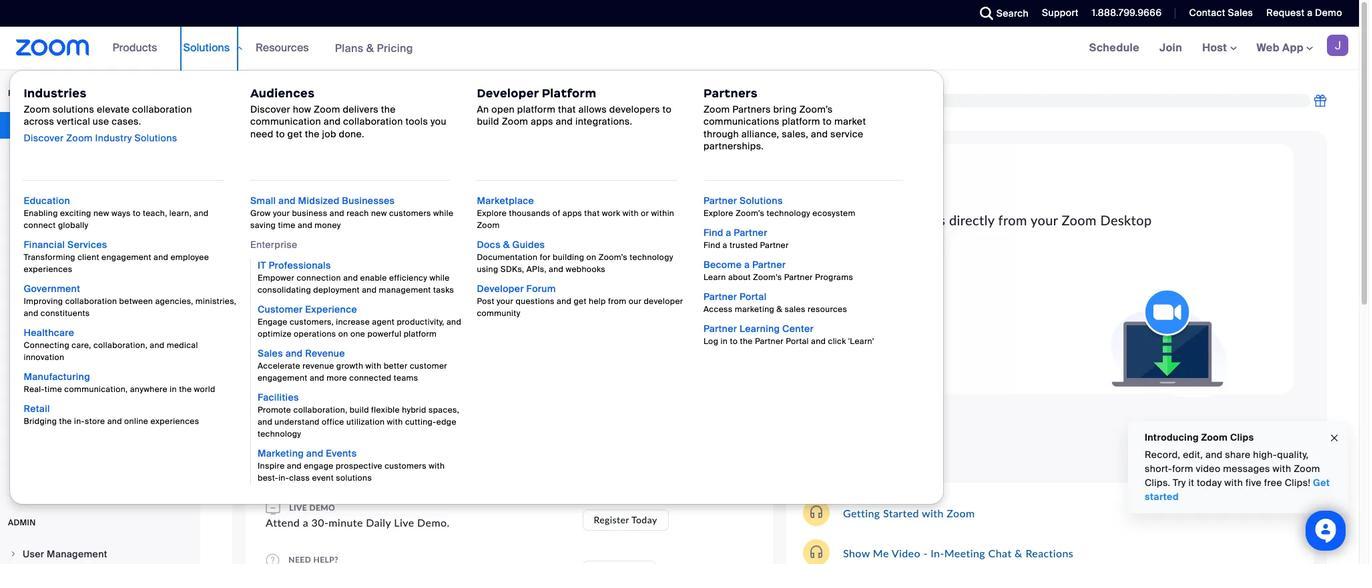 Task type: locate. For each thing, give the bounding box(es) containing it.
0 horizontal spatial get
[[288, 128, 302, 140]]

0 vertical spatial find
[[704, 227, 724, 239]]

customers inside small and midsized businesses grow your business and reach new customers while saving time and money
[[389, 208, 431, 219]]

in- inside marketing and events inspire and engage prospective customers with best-in-class event solutions
[[279, 473, 289, 484]]

0 vertical spatial personal
[[23, 260, 63, 272]]

collaboration, inside facilities promote collaboration, build flexible hybrid spaces, and understand office utilization with cutting-edge technology
[[293, 405, 348, 416]]

world
[[194, 385, 215, 395]]

with down messages
[[1225, 477, 1243, 489]]

download up sales
[[751, 279, 802, 292]]

2 new from the left
[[371, 208, 387, 219]]

zoom left desktop
[[1062, 212, 1097, 228]]

in- down inspire
[[279, 473, 289, 484]]

from inside start, join, and schedule meetings directly from your zoom desktop client.
[[999, 212, 1028, 228]]

of right 0
[[243, 96, 251, 106]]

documentation
[[477, 252, 538, 263]]

done.
[[339, 128, 364, 140]]

1 horizontal spatial collaboration,
[[293, 405, 348, 416]]

0 horizontal spatial discover
[[24, 132, 64, 144]]

discover
[[250, 104, 290, 116], [24, 132, 64, 144]]

that down "platform"
[[558, 104, 576, 116]]

and down improving on the left of the page
[[24, 308, 38, 319]]

gift!
[[861, 108, 878, 120]]

customers right 'window new' image
[[385, 461, 427, 472]]

that inside marketplace explore thousands of apps that work with or within zoom
[[584, 208, 600, 219]]

in-
[[931, 547, 945, 560]]

explore
[[477, 208, 507, 219], [704, 208, 734, 219]]

recordings link
[[0, 365, 196, 391]]

1 vertical spatial time
[[45, 385, 62, 395]]

sales up accelerate
[[258, 348, 283, 360]]

technology inside docs & guides documentation for building on zoom's technology using sdks, apis, and webhooks
[[630, 252, 674, 263]]

'learn'
[[849, 337, 875, 347]]

in inside partner learning center log in to the partner portal and click 'learn'
[[721, 337, 728, 347]]

a up about
[[744, 259, 750, 271]]

improving
[[24, 296, 63, 307]]

personal inside personal contacts link
[[23, 260, 63, 272]]

host button
[[1203, 41, 1237, 55]]

schedule link
[[1079, 27, 1150, 69]]

personal
[[8, 88, 53, 99]]

platform inside partners zoom partners bring zoom's communications platform to market through alliance, sales, and service partnerships.
[[782, 116, 821, 128]]

marketplace
[[477, 195, 534, 207]]

1 vertical spatial customers
[[385, 461, 427, 472]]

1 vertical spatial in-
[[279, 473, 289, 484]]

1 vertical spatial collaboration,
[[293, 405, 348, 416]]

your left computer
[[441, 220, 469, 236]]

2 developer from the top
[[477, 283, 524, 295]]

2 personal from the top
[[23, 288, 63, 300]]

customers up the download zoom to your computer
[[389, 208, 431, 219]]

open
[[492, 104, 515, 116]]

0 vertical spatial that
[[558, 104, 576, 116]]

with down edge
[[429, 461, 445, 472]]

0 vertical spatial portal
[[740, 291, 767, 303]]

and inside docs & guides documentation for building on zoom's technology using sdks, apis, and webhooks
[[549, 264, 564, 275]]

a inside the become a partner learn about zoom's partner programs
[[744, 259, 750, 271]]

0 vertical spatial developer
[[477, 86, 539, 101]]

show me video - in-meeting chat & reactions
[[843, 547, 1074, 560]]

&
[[366, 41, 374, 55], [503, 239, 510, 251], [432, 275, 442, 291], [777, 304, 783, 315], [1015, 547, 1023, 560]]

zoom's up webhooks
[[599, 252, 628, 263]]

0 horizontal spatial clips
[[23, 400, 46, 412]]

discover up communication
[[250, 104, 290, 116]]

the inside partner learning center log in to the partner portal and click 'learn'
[[740, 337, 753, 347]]

1 vertical spatial find
[[704, 240, 721, 251]]

0 horizontal spatial of
[[243, 96, 251, 106]]

technology up marketing at the left
[[258, 429, 301, 440]]

money
[[315, 220, 341, 231]]

join link
[[1150, 27, 1193, 69]]

explore inside partner solutions explore zoom's technology ecosystem
[[704, 208, 734, 219]]

video up the post
[[445, 275, 481, 291]]

1 vertical spatial of
[[553, 208, 561, 219]]

get inside developer forum post your questions and get help from our developer community
[[574, 296, 587, 307]]

desktop
[[1101, 212, 1152, 228]]

2 vertical spatial on
[[338, 329, 348, 340]]

0
[[236, 96, 241, 106]]

0 vertical spatial in-
[[74, 417, 85, 427]]

a left the 'demo'
[[1307, 7, 1313, 19]]

transforming
[[24, 252, 75, 263]]

community
[[477, 308, 521, 319]]

new down businesses
[[371, 208, 387, 219]]

communications
[[704, 116, 780, 128]]

join,
[[777, 212, 803, 228]]

with inside facilities promote collaboration, build flexible hybrid spaces, and understand office utilization with cutting-edge technology
[[387, 417, 403, 428]]

sales right contact
[[1228, 7, 1254, 19]]

from left our
[[608, 296, 627, 307]]

education
[[24, 195, 70, 207]]

between
[[119, 296, 153, 307]]

1 horizontal spatial experiences
[[151, 417, 199, 427]]

1 vertical spatial sales
[[258, 348, 283, 360]]

to down communication
[[276, 128, 285, 140]]

technology inside partner solutions explore zoom's technology ecosystem
[[767, 208, 811, 219]]

on up webhooks
[[587, 252, 597, 263]]

a for become a partner learn about zoom's partner programs
[[744, 259, 750, 271]]

let's get started!
[[286, 165, 409, 184]]

0 vertical spatial in
[[721, 337, 728, 347]]

and down promote
[[258, 417, 272, 428]]

0 horizontal spatial collaboration,
[[93, 341, 148, 351]]

0 horizontal spatial in-
[[74, 417, 85, 427]]

0 vertical spatial apps
[[531, 116, 553, 128]]

2 horizontal spatial get
[[574, 296, 587, 307]]

download for download now
[[751, 279, 802, 292]]

show me video - in-meeting chat & reactions link
[[843, 547, 1074, 560]]

request a demo
[[1267, 7, 1343, 19]]

with inside marketplace explore thousands of apps that work with or within zoom
[[623, 208, 639, 219]]

personal up the whiteboards
[[23, 288, 63, 300]]

collaboration up whiteboards link
[[65, 296, 117, 307]]

and right productivity,
[[447, 317, 461, 328]]

1 vertical spatial on
[[587, 252, 597, 263]]

2 horizontal spatial on
[[711, 108, 722, 120]]

engage
[[258, 317, 288, 328]]

1 vertical spatial get
[[324, 165, 348, 184]]

and up deployment
[[343, 273, 358, 284]]

download now button
[[740, 273, 839, 299]]

1 vertical spatial clips
[[1231, 432, 1254, 444]]

1 horizontal spatial your
[[441, 220, 469, 236]]

one
[[351, 329, 365, 340]]

experiences down transforming
[[24, 264, 72, 275]]

client
[[78, 252, 99, 263]]

with up free
[[1273, 463, 1292, 475]]

and inside government improving collaboration between agencies, ministries, and constituents
[[24, 308, 38, 319]]

user management menu item
[[0, 542, 196, 565]]

find a partner link
[[704, 227, 768, 239]]

0 horizontal spatial time
[[45, 385, 62, 395]]

in
[[721, 337, 728, 347], [170, 385, 177, 395]]

a down find a partner link
[[723, 240, 728, 251]]

zoom down businesses
[[386, 220, 421, 236]]

partner
[[704, 195, 737, 207], [734, 227, 768, 239], [760, 240, 789, 251], [752, 259, 786, 271], [784, 272, 813, 283], [704, 291, 737, 303], [704, 323, 737, 335], [755, 337, 784, 347]]

to inside partners zoom partners bring zoom's communications platform to market through alliance, sales, and service partnerships.
[[823, 116, 832, 128]]

ministries,
[[196, 296, 237, 307]]

how
[[293, 104, 311, 116]]

bring
[[774, 104, 797, 116]]

clips link
[[0, 393, 196, 419]]

0 horizontal spatial build
[[350, 405, 369, 416]]

collaboration up cases.
[[132, 104, 192, 116]]

1 horizontal spatial get
[[324, 165, 348, 184]]

new inside small and midsized businesses grow your business and reach new customers while saving time and money
[[371, 208, 387, 219]]

getting
[[843, 507, 880, 520]]

1 horizontal spatial on
[[587, 252, 597, 263]]

resources
[[256, 41, 309, 55]]

0 horizontal spatial experiences
[[24, 264, 72, 275]]

apps inside marketplace explore thousands of apps that work with or within zoom
[[563, 208, 582, 219]]

developer inside developer platform an open platform that allows developers to build zoom apps and integrations.
[[477, 86, 539, 101]]

0 horizontal spatial technology
[[258, 429, 301, 440]]

1 horizontal spatial that
[[584, 208, 600, 219]]

0 vertical spatial get
[[288, 128, 302, 140]]

retail
[[24, 403, 50, 415]]

platform inside developer platform an open platform that allows developers to build zoom apps and integrations.
[[517, 104, 556, 116]]

build
[[477, 116, 499, 128], [350, 405, 369, 416]]

and right sales,
[[811, 128, 828, 140]]

solutions up vertical
[[53, 104, 94, 116]]

1 horizontal spatial build
[[477, 116, 499, 128]]

solutions inside marketing and events inspire and engage prospective customers with best-in-class event solutions
[[336, 473, 372, 484]]

1 developer from the top
[[477, 86, 539, 101]]

on up the through
[[711, 108, 722, 120]]

2 horizontal spatial technology
[[767, 208, 811, 219]]

job
[[322, 128, 336, 140]]

and right small
[[278, 195, 296, 207]]

from inside developer forum post your questions and get help from our developer community
[[608, 296, 627, 307]]

on left one
[[338, 329, 348, 340]]

1 horizontal spatial join
[[1160, 41, 1183, 55]]

2 horizontal spatial solutions
[[740, 195, 783, 207]]

apps down "platform"
[[531, 116, 553, 128]]

with right started
[[922, 507, 944, 520]]

that left work
[[584, 208, 600, 219]]

on inside the customer experience engage customers, increase agent productivity, and optimize operations on one powerful platform
[[338, 329, 348, 340]]

enable
[[360, 273, 387, 284]]

1 horizontal spatial technology
[[630, 252, 674, 263]]

zoom down vertical
[[66, 132, 93, 144]]

care,
[[72, 341, 91, 351]]

0 vertical spatial while
[[433, 208, 454, 219]]

best-
[[258, 473, 279, 484]]

platform down productivity,
[[404, 329, 437, 340]]

discover down home
[[24, 132, 64, 144]]

1 horizontal spatial solutions
[[336, 473, 372, 484]]

1 vertical spatial portal
[[786, 337, 809, 347]]

with left or
[[623, 208, 639, 219]]

1 horizontal spatial of
[[553, 208, 561, 219]]

banner containing industries
[[0, 27, 1359, 505]]

developer
[[644, 296, 683, 307]]

communication
[[250, 116, 321, 128]]

clips up share
[[1231, 432, 1254, 444]]

on
[[711, 108, 722, 120], [587, 252, 597, 263], [338, 329, 348, 340]]

1 vertical spatial that
[[584, 208, 600, 219]]

download inside button
[[751, 279, 802, 292]]

with up connected
[[366, 361, 382, 372]]

it professionals empower connection and enable efficiency while consolidating deployment and management tasks
[[258, 260, 454, 296]]

webinars
[[302, 461, 354, 472]]

you're on your way to receiving a special gift!
[[681, 108, 878, 120]]

0 horizontal spatial engagement
[[102, 252, 151, 263]]

solutions button
[[183, 27, 242, 69]]

1 vertical spatial apps
[[563, 208, 582, 219]]

quality,
[[1278, 449, 1309, 461]]

and left employee
[[154, 252, 168, 263]]

partner down client.
[[752, 259, 786, 271]]

while inside it professionals empower connection and enable efficiency while consolidating deployment and management tasks
[[430, 273, 450, 284]]

in- down the communication,
[[74, 417, 85, 427]]

get up small and midsized businesses link
[[324, 165, 348, 184]]

1.888.799.9666 button
[[1082, 0, 1165, 27], [1092, 7, 1162, 19]]

zoom up docs
[[477, 220, 500, 231]]

2
[[291, 276, 298, 288]]

engagement down accelerate
[[258, 373, 308, 384]]

0 vertical spatial experiences
[[24, 264, 72, 275]]

completed
[[260, 96, 300, 106]]

zoom's inside docs & guides documentation for building on zoom's technology using sdks, apis, and webhooks
[[599, 252, 628, 263]]

collaboration, up office on the left of the page
[[293, 405, 348, 416]]

technology up client.
[[767, 208, 811, 219]]

government link
[[24, 283, 80, 295]]

get down communication
[[288, 128, 302, 140]]

0 horizontal spatial platform
[[404, 329, 437, 340]]

revenue
[[305, 348, 345, 360]]

developer for forum
[[477, 283, 524, 295]]

1 horizontal spatial download
[[751, 279, 802, 292]]

promote
[[258, 405, 291, 416]]

1 vertical spatial technology
[[630, 252, 674, 263]]

and left the medical
[[150, 341, 165, 351]]

0 vertical spatial clips
[[23, 400, 46, 412]]

experiences inside retail bridging the in-store and online experiences
[[151, 417, 199, 427]]

new inside "education enabling exciting new ways to teach, learn, and connect globally"
[[93, 208, 109, 219]]

& right "chat"
[[1015, 547, 1023, 560]]

zoom's right bring
[[800, 104, 833, 116]]

explore up computer
[[477, 208, 507, 219]]

with inside marketing and events inspire and engage prospective customers with best-in-class event solutions
[[429, 461, 445, 472]]

and up class
[[287, 461, 302, 472]]

& left sales
[[777, 304, 783, 315]]

developer inside developer forum post your questions and get help from our developer community
[[477, 283, 524, 295]]

0 horizontal spatial video
[[445, 275, 481, 291]]

developer up the post
[[477, 283, 524, 295]]

and right questions
[[557, 296, 572, 307]]

partner up access
[[704, 291, 737, 303]]

clips down real-
[[23, 400, 46, 412]]

0 horizontal spatial in
[[170, 385, 177, 395]]

1 vertical spatial join
[[420, 330, 445, 346]]

0 horizontal spatial that
[[558, 104, 576, 116]]

1 vertical spatial download
[[751, 279, 802, 292]]

collaboration down delivers
[[343, 116, 403, 128]]

clips inside clips link
[[23, 400, 46, 412]]

0 vertical spatial join
[[1160, 41, 1183, 55]]

1 vertical spatial build
[[350, 405, 369, 416]]

zoom up the through
[[704, 104, 730, 116]]

growth
[[336, 361, 363, 372]]

0 horizontal spatial solutions
[[134, 132, 177, 144]]

get left help
[[574, 296, 587, 307]]

& inside docs & guides documentation for building on zoom's technology using sdks, apis, and webhooks
[[503, 239, 510, 251]]

the inside retail bridging the in-store and online experiences
[[59, 417, 72, 427]]

contact sales link
[[1179, 0, 1257, 27], [1189, 7, 1254, 19]]

1 vertical spatial in
[[170, 385, 177, 395]]

to left market
[[823, 116, 832, 128]]

0 horizontal spatial sales
[[258, 348, 283, 360]]

your left efficiency
[[360, 275, 388, 291]]

new left ways at the top left of page
[[93, 208, 109, 219]]

and inside partners zoom partners bring zoom's communications platform to market through alliance, sales, and service partnerships.
[[811, 128, 828, 140]]

personal menu menu
[[0, 112, 196, 505]]

zoom inside audiences discover how zoom delivers the communication and collaboration tools you need to get the job done.
[[314, 104, 340, 116]]

1 horizontal spatial sales
[[1228, 7, 1254, 19]]

the down partner learning center link
[[740, 337, 753, 347]]

1 horizontal spatial engagement
[[258, 373, 308, 384]]

1 horizontal spatial solutions
[[183, 41, 230, 55]]

partner portal access marketing & sales resources
[[704, 291, 847, 315]]

apps left work
[[563, 208, 582, 219]]

in inside the manufacturing real-time communication, anywhere in the world
[[170, 385, 177, 395]]

explore up find a partner link
[[704, 208, 734, 219]]

home link
[[0, 112, 196, 139]]

1 horizontal spatial in-
[[279, 473, 289, 484]]

& right audio
[[432, 275, 442, 291]]

solutions inside industries zoom solutions elevate collaboration across vertical use cases. discover zoom industry solutions
[[134, 132, 177, 144]]

2 horizontal spatial collaboration
[[343, 116, 403, 128]]

banner
[[0, 27, 1359, 505]]

the left world
[[179, 385, 192, 395]]

zoom inside start, join, and schedule meetings directly from your zoom desktop client.
[[1062, 212, 1097, 228]]

experience
[[305, 304, 357, 316]]

customers inside marketing and events inspire and engage prospective customers with best-in-class event solutions
[[385, 461, 427, 472]]

0 vertical spatial download
[[319, 220, 382, 236]]

1 explore from the left
[[477, 208, 507, 219]]

0 vertical spatial your
[[441, 220, 469, 236]]

events
[[326, 448, 357, 460]]

invite others to join
[[319, 330, 445, 346]]

0 vertical spatial technology
[[767, 208, 811, 219]]

and right 1
[[298, 220, 313, 231]]

products
[[113, 41, 157, 55]]

facilities
[[258, 392, 299, 404]]

zoom down open
[[502, 116, 528, 128]]

product information navigation
[[10, 27, 944, 505]]

portal
[[740, 291, 767, 303], [786, 337, 809, 347]]

0 vertical spatial from
[[999, 212, 1028, 228]]

app
[[1283, 41, 1304, 55]]

inspire
[[258, 461, 285, 472]]

partner learning center link
[[704, 323, 814, 335]]

1 vertical spatial while
[[430, 273, 450, 284]]

anywhere
[[130, 385, 168, 395]]

2 vertical spatial technology
[[258, 429, 301, 440]]

1 horizontal spatial video
[[892, 547, 921, 560]]

communication,
[[64, 385, 128, 395]]

0 vertical spatial solutions
[[183, 41, 230, 55]]

0 vertical spatial build
[[477, 116, 499, 128]]

1 horizontal spatial explore
[[704, 208, 734, 219]]

1 new from the left
[[93, 208, 109, 219]]

support
[[1042, 7, 1079, 19]]

2 explore from the left
[[704, 208, 734, 219]]

teams
[[394, 373, 418, 384]]

and right join,
[[806, 212, 829, 228]]

small and midsized businesses link
[[250, 195, 395, 207]]

and right store
[[107, 417, 122, 427]]

to inside audiences discover how zoom delivers the communication and collaboration tools you need to get the job done.
[[276, 128, 285, 140]]

2 horizontal spatial platform
[[782, 116, 821, 128]]

zoom logo image
[[16, 39, 89, 56]]

2 vertical spatial get
[[574, 296, 587, 307]]

in- inside retail bridging the in-store and online experiences
[[74, 417, 85, 427]]

zoom up clips!
[[1294, 463, 1321, 475]]

revenue
[[303, 361, 334, 372]]

store
[[85, 417, 105, 427]]

download now
[[751, 279, 828, 292]]

discover inside audiences discover how zoom delivers the communication and collaboration tools you need to get the job done.
[[250, 104, 290, 116]]

0 horizontal spatial portal
[[740, 291, 767, 303]]

flexible
[[371, 405, 400, 416]]

with
[[623, 208, 639, 219], [366, 361, 382, 372], [387, 417, 403, 428], [429, 461, 445, 472], [1273, 463, 1292, 475], [1225, 477, 1243, 489], [922, 507, 944, 520]]

a up trusted
[[726, 227, 732, 239]]

search
[[997, 7, 1029, 19]]

financial services link
[[24, 239, 107, 251]]

right image
[[9, 551, 17, 559]]

zoom's down become a partner "link"
[[753, 272, 782, 283]]

live
[[289, 504, 307, 514]]

1 personal from the top
[[23, 260, 63, 272]]

1 horizontal spatial in
[[721, 337, 728, 347]]

zoom up the 'job'
[[314, 104, 340, 116]]

and down the for
[[549, 264, 564, 275]]

0 horizontal spatial on
[[338, 329, 348, 340]]

0 horizontal spatial apps
[[531, 116, 553, 128]]

2 find from the top
[[704, 240, 721, 251]]

your inside start, join, and schedule meetings directly from your zoom desktop client.
[[1031, 212, 1058, 228]]

technology inside facilities promote collaboration, build flexible hybrid spaces, and understand office utilization with cutting-edge technology
[[258, 429, 301, 440]]

0 vertical spatial time
[[278, 220, 296, 231]]

0 horizontal spatial collaboration
[[65, 296, 117, 307]]

& inside partner portal access marketing & sales resources
[[777, 304, 783, 315]]

meetings
[[23, 176, 66, 188]]

1 horizontal spatial collaboration
[[132, 104, 192, 116]]

customer
[[258, 304, 303, 316]]

experiences inside "financial services transforming client engagement and employee experiences"
[[24, 264, 72, 275]]

1 vertical spatial discover
[[24, 132, 64, 144]]

and inside developer platform an open platform that allows developers to build zoom apps and integrations.
[[556, 116, 573, 128]]

personal inside the personal devices link
[[23, 288, 63, 300]]

platform up sales,
[[782, 116, 821, 128]]

healthcare connecting care, collaboration, and medical innovation
[[24, 327, 198, 363]]

0 horizontal spatial download
[[319, 220, 382, 236]]

and inside the customer experience engage customers, increase agent productivity, and optimize operations on one powerful platform
[[447, 317, 461, 328]]

messages
[[1223, 463, 1271, 475]]

join inside meetings navigation
[[1160, 41, 1183, 55]]

time inside small and midsized businesses grow your business and reach new customers while saving time and money
[[278, 220, 296, 231]]

integrations.
[[576, 116, 633, 128]]

efficiency
[[389, 273, 427, 284]]

engagement down phone link
[[102, 252, 151, 263]]

1 vertical spatial experiences
[[151, 417, 199, 427]]

0 horizontal spatial new
[[93, 208, 109, 219]]

solutions down 'prospective'
[[336, 473, 372, 484]]



Task type: describe. For each thing, give the bounding box(es) containing it.
partner solutions explore zoom's technology ecosystem
[[704, 195, 856, 219]]

financial services transforming client engagement and employee experiences
[[24, 239, 209, 275]]

0 vertical spatial video
[[445, 275, 481, 291]]

find a partner find a trusted partner
[[704, 227, 789, 251]]

collaboration, inside healthcare connecting care, collaboration, and medical innovation
[[93, 341, 148, 351]]

register today button
[[583, 510, 669, 531]]

and inside record, edit, and share high-quality, short-form video messages with zoom clips. try it today with five free clips!
[[1206, 449, 1223, 461]]

through
[[704, 128, 739, 140]]

check your audio & video
[[319, 275, 481, 291]]

audiences
[[250, 86, 315, 101]]

your inside small and midsized businesses grow your business and reach new customers while saving time and money
[[273, 208, 290, 219]]

on inside docs & guides documentation for building on zoom's technology using sdks, apis, and webhooks
[[587, 252, 597, 263]]

sales and revenue link
[[258, 348, 345, 360]]

demo
[[309, 504, 335, 514]]

collaboration inside audiences discover how zoom delivers the communication and collaboration tools you need to get the job done.
[[343, 116, 403, 128]]

contact
[[1189, 7, 1226, 19]]

the left the 'job'
[[305, 128, 320, 140]]

personal contacts link
[[0, 252, 196, 279]]

about
[[728, 272, 751, 283]]

zoom inside record, edit, and share high-quality, short-form video messages with zoom clips. try it today with five free clips!
[[1294, 463, 1321, 475]]

try
[[1173, 477, 1186, 489]]

to down productivity,
[[404, 330, 417, 346]]

download for download zoom to your computer
[[319, 220, 382, 236]]

marketing and events inspire and engage prospective customers with best-in-class event solutions
[[258, 448, 445, 484]]

and inside healthcare connecting care, collaboration, and medical innovation
[[150, 341, 165, 351]]

industries zoom solutions elevate collaboration across vertical use cases. discover zoom industry solutions
[[24, 86, 192, 144]]

developer forum link
[[477, 283, 556, 295]]

zoom inside developer platform an open platform that allows developers to build zoom apps and integrations.
[[502, 116, 528, 128]]

forum
[[527, 283, 556, 295]]

explore inside marketplace explore thousands of apps that work with or within zoom
[[477, 208, 507, 219]]

optimize
[[258, 329, 292, 340]]

deployment
[[313, 285, 360, 296]]

partner down learning
[[755, 337, 784, 347]]

0 vertical spatial of
[[243, 96, 251, 106]]

government
[[24, 283, 80, 295]]

engagement inside "financial services transforming client engagement and employee experiences"
[[102, 252, 151, 263]]

platform inside the customer experience engage customers, increase agent productivity, and optimize operations on one powerful platform
[[404, 329, 437, 340]]

partner inside partner portal access marketing & sales resources
[[704, 291, 737, 303]]

personal for personal contacts
[[23, 260, 63, 272]]

training
[[246, 461, 293, 472]]

online
[[124, 417, 148, 427]]

to inside developer platform an open platform that allows developers to build zoom apps and integrations.
[[663, 104, 672, 116]]

1.888.799.9666
[[1092, 7, 1162, 19]]

receiving
[[779, 108, 818, 120]]

and inside start, join, and schedule meetings directly from your zoom desktop client.
[[806, 212, 829, 228]]

midsized
[[298, 195, 340, 207]]

zoom up show me video - in-meeting chat & reactions
[[947, 507, 975, 520]]

experiences for services
[[24, 264, 72, 275]]

docs
[[477, 239, 501, 251]]

your inside developer forum post your questions and get help from our developer community
[[497, 296, 514, 307]]

to inside partner learning center log in to the partner portal and click 'learn'
[[730, 337, 738, 347]]

get started
[[1145, 477, 1330, 503]]

meetings navigation
[[1079, 27, 1359, 70]]

started
[[1145, 491, 1179, 503]]

a for find a partner find a trusted partner
[[726, 227, 732, 239]]

zoom up across in the left of the page
[[24, 104, 50, 116]]

register
[[594, 514, 629, 526]]

get inside audiences discover how zoom delivers the communication and collaboration tools you need to get the job done.
[[288, 128, 302, 140]]

while inside small and midsized businesses grow your business and reach new customers while saving time and money
[[433, 208, 454, 219]]

collaboration inside industries zoom solutions elevate collaboration across vertical use cases. discover zoom industry solutions
[[132, 104, 192, 116]]

close image
[[1329, 431, 1340, 446]]

developer for platform
[[477, 86, 539, 101]]

grow
[[250, 208, 271, 219]]

daily
[[366, 517, 391, 529]]

zoom's inside partners zoom partners bring zoom's communications platform to market through alliance, sales, and service partnerships.
[[800, 104, 833, 116]]

better
[[384, 361, 408, 372]]

started!
[[352, 165, 409, 184]]

partners zoom partners bring zoom's communications platform to market through alliance, sales, and service partnerships.
[[704, 86, 866, 152]]

profile picture image
[[1327, 35, 1349, 56]]

portal inside partner learning center log in to the partner portal and click 'learn'
[[786, 337, 809, 347]]

phone link
[[0, 224, 196, 251]]

and down enable
[[362, 285, 377, 296]]

to right the way
[[767, 108, 776, 120]]

attend a 30-minute daily live demo.
[[266, 517, 450, 529]]

solutions inside partner solutions explore zoom's technology ecosystem
[[740, 195, 783, 207]]

zoom's inside the become a partner learn about zoom's partner programs
[[753, 272, 782, 283]]

that for marketplace
[[584, 208, 600, 219]]

apps inside developer platform an open platform that allows developers to build zoom apps and integrations.
[[531, 116, 553, 128]]

for
[[540, 252, 551, 263]]

event
[[312, 473, 334, 484]]

and inside "education enabling exciting new ways to teach, learn, and connect globally"
[[194, 208, 209, 219]]

personal for personal devices
[[23, 288, 63, 300]]

to up efficiency
[[425, 220, 438, 236]]

partner up sales
[[784, 272, 813, 283]]

productivity,
[[397, 317, 445, 328]]

ways
[[111, 208, 131, 219]]

solutions inside dropdown button
[[183, 41, 230, 55]]

sdks,
[[501, 264, 524, 275]]

with inside sales and revenue accelerate revenue growth with better customer engagement and more connected teams
[[366, 361, 382, 372]]

enabling
[[24, 208, 58, 219]]

1 vertical spatial video
[[892, 547, 921, 560]]

& right plans
[[366, 41, 374, 55]]

0 vertical spatial partners
[[704, 86, 758, 101]]

share
[[1225, 449, 1251, 461]]

and up money
[[330, 208, 344, 219]]

download zoom to your computer
[[319, 220, 534, 236]]

pricing
[[377, 41, 413, 55]]

sales,
[[782, 128, 809, 140]]

using
[[477, 264, 498, 275]]

notes link
[[0, 337, 196, 363]]

engagement inside sales and revenue accelerate revenue growth with better customer engagement and more connected teams
[[258, 373, 308, 384]]

minute
[[329, 517, 363, 529]]

host
[[1203, 41, 1230, 55]]

discover inside industries zoom solutions elevate collaboration across vertical use cases. discover zoom industry solutions
[[24, 132, 64, 144]]

time inside the manufacturing real-time communication, anywhere in the world
[[45, 385, 62, 395]]

a left special
[[821, 108, 826, 120]]

zoom up edit,
[[1202, 432, 1228, 444]]

five
[[1246, 477, 1262, 489]]

enterprise element
[[250, 259, 464, 485]]

delivers
[[343, 104, 379, 116]]

show
[[843, 547, 870, 560]]

to inside "education enabling exciting new ways to teach, learn, and connect globally"
[[133, 208, 141, 219]]

client.
[[740, 231, 780, 247]]

real-
[[24, 385, 45, 395]]

the inside the manufacturing real-time communication, anywhere in the world
[[179, 385, 192, 395]]

me
[[873, 547, 889, 560]]

whiteboards link
[[0, 308, 196, 335]]

a for request a demo
[[1307, 7, 1313, 19]]

video
[[1196, 463, 1221, 475]]

work
[[602, 208, 621, 219]]

zoom's inside partner solutions explore zoom's technology ecosystem
[[736, 208, 765, 219]]

and up engage at the bottom of page
[[306, 448, 324, 460]]

partner up log in the bottom right of the page
[[704, 323, 737, 335]]

medical
[[167, 341, 198, 351]]

partner up the become a partner learn about zoom's partner programs
[[760, 240, 789, 251]]

audio
[[392, 275, 428, 291]]

spaces,
[[429, 405, 459, 416]]

and inside audiences discover how zoom delivers the communication and collaboration tools you need to get the job done.
[[324, 116, 341, 128]]

customer
[[410, 361, 447, 372]]

and down the revenue
[[310, 373, 325, 384]]

portal inside partner portal access marketing & sales resources
[[740, 291, 767, 303]]

more
[[327, 373, 347, 384]]

accelerate
[[258, 361, 300, 372]]

and down 3
[[286, 348, 303, 360]]

build inside facilities promote collaboration, build flexible hybrid spaces, and understand office utilization with cutting-edge technology
[[350, 405, 369, 416]]

1 horizontal spatial clips
[[1231, 432, 1254, 444]]

a for attend a 30-minute daily live demo.
[[303, 517, 308, 529]]

and inside facilities promote collaboration, build flexible hybrid spaces, and understand office utilization with cutting-edge technology
[[258, 417, 272, 428]]

admin
[[8, 518, 36, 529]]

of inside marketplace explore thousands of apps that work with or within zoom
[[553, 208, 561, 219]]

0 horizontal spatial join
[[420, 330, 445, 346]]

developer forum post your questions and get help from our developer community
[[477, 283, 683, 319]]

solutions inside industries zoom solutions elevate collaboration across vertical use cases. discover zoom industry solutions
[[53, 104, 94, 116]]

check
[[319, 275, 357, 291]]

it professionals link
[[258, 260, 331, 272]]

developer platform an open platform that allows developers to build zoom apps and integrations.
[[477, 86, 672, 128]]

zoom inside partners zoom partners bring zoom's communications platform to market through alliance, sales, and service partnerships.
[[704, 104, 730, 116]]

collaboration inside government improving collaboration between agencies, ministries, and constituents
[[65, 296, 117, 307]]

personal devices link
[[0, 280, 196, 307]]

use
[[93, 116, 109, 128]]

and inside retail bridging the in-store and online experiences
[[107, 417, 122, 427]]

demo
[[1315, 7, 1343, 19]]

partner up trusted
[[734, 227, 768, 239]]

the right delivers
[[381, 104, 396, 116]]

and inside developer forum post your questions and get help from our developer community
[[557, 296, 572, 307]]

today
[[632, 514, 657, 526]]

that for developer
[[558, 104, 576, 116]]

0 vertical spatial on
[[711, 108, 722, 120]]

1 vertical spatial partners
[[733, 104, 771, 116]]

schedule
[[1089, 41, 1140, 55]]

post
[[477, 296, 495, 307]]

prospective
[[336, 461, 383, 472]]

zoom inside marketplace explore thousands of apps that work with or within zoom
[[477, 220, 500, 231]]

and inside "financial services transforming client engagement and employee experiences"
[[154, 252, 168, 263]]

sales inside sales and revenue accelerate revenue growth with better customer engagement and more connected teams
[[258, 348, 283, 360]]

introducing zoom clips
[[1145, 432, 1254, 444]]

healthcare
[[24, 327, 74, 339]]

management
[[47, 549, 107, 561]]

window new image
[[359, 461, 375, 472]]

1 find from the top
[[704, 227, 724, 239]]

build inside developer platform an open platform that allows developers to build zoom apps and integrations.
[[477, 116, 499, 128]]

connected
[[349, 373, 392, 384]]

0 horizontal spatial your
[[360, 275, 388, 291]]

customer experience link
[[258, 304, 357, 316]]

sales
[[785, 304, 806, 315]]

and inside partner learning center log in to the partner portal and click 'learn'
[[811, 337, 826, 347]]

meetings
[[890, 212, 946, 228]]

enterprise
[[250, 239, 298, 251]]

user management
[[23, 549, 107, 561]]

experiences for bridging
[[151, 417, 199, 427]]

partner inside partner solutions explore zoom's technology ecosystem
[[704, 195, 737, 207]]



Task type: vqa. For each thing, say whether or not it's contained in the screenshot.


